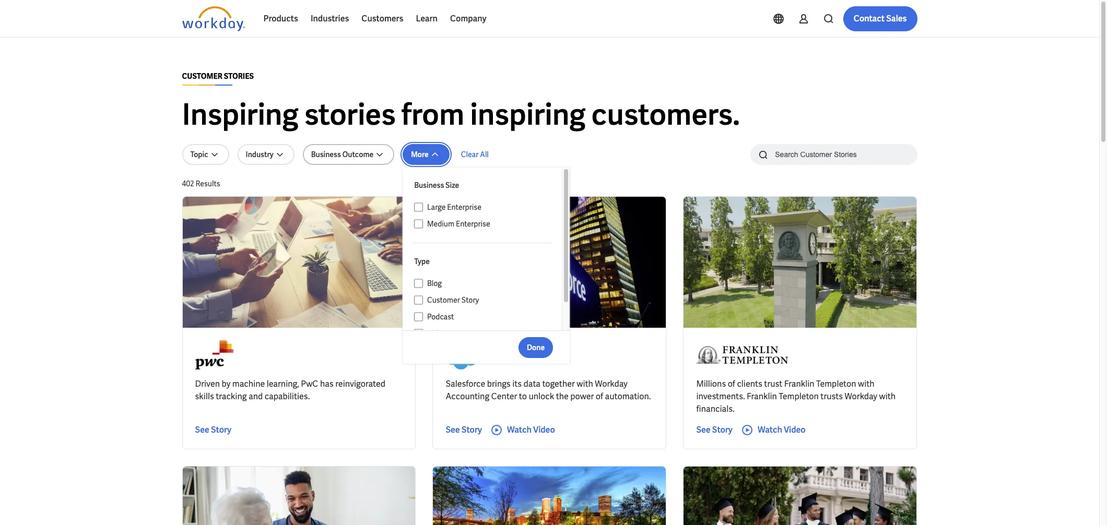 Task type: describe. For each thing, give the bounding box(es) containing it.
video link
[[423, 327, 552, 340]]

business outcome button
[[303, 144, 394, 165]]

1 see story link from the left
[[195, 424, 231, 437]]

watch video link for franklin
[[741, 424, 806, 437]]

see story link for salesforce brings its data together with workday accounting center to unlock the power of automation.
[[446, 424, 482, 437]]

business for business size
[[414, 181, 444, 190]]

workday inside salesforce brings its data together with workday accounting center to unlock the power of automation.
[[595, 379, 628, 390]]

pricewaterhousecoopers global licensing services corporation (pwc) image
[[195, 341, 233, 370]]

enterprise for medium enterprise
[[456, 219, 490, 229]]

0 vertical spatial templeton
[[816, 379, 856, 390]]

industries button
[[304, 6, 355, 31]]

contact sales link
[[843, 6, 917, 31]]

blog
[[427, 279, 442, 288]]

customers.
[[592, 96, 740, 134]]

industries
[[311, 13, 349, 24]]

story for salesforce brings its data together with workday accounting center to unlock the power of automation. the see story link
[[462, 425, 482, 436]]

tracking
[[216, 391, 247, 402]]

industry button
[[237, 144, 294, 165]]

salesforce.com image
[[446, 341, 488, 370]]

salesforce
[[446, 379, 485, 390]]

learn button
[[410, 6, 444, 31]]

company button
[[444, 6, 493, 31]]

learning,
[[267, 379, 299, 390]]

financials.
[[696, 404, 735, 415]]

millions
[[696, 379, 726, 390]]

accounting
[[446, 391, 490, 402]]

data
[[524, 379, 541, 390]]

customer
[[427, 296, 460, 305]]

large enterprise
[[427, 203, 482, 212]]

story inside 'link'
[[462, 296, 479, 305]]

clear all
[[461, 150, 489, 159]]

company
[[450, 13, 487, 24]]

trusts
[[821, 391, 843, 402]]

clear all button
[[458, 144, 492, 165]]

topic button
[[182, 144, 229, 165]]

2 horizontal spatial with
[[879, 391, 896, 402]]

video for millions of clients trust franklin templeton with investments. franklin templeton trusts workday with financials.
[[784, 425, 806, 436]]

millions of clients trust franklin templeton with investments. franklin templeton trusts workday with financials.
[[696, 379, 896, 415]]

outcome
[[342, 150, 374, 159]]

has
[[320, 379, 334, 390]]

business outcome
[[311, 150, 374, 159]]

contact
[[854, 13, 885, 24]]

results
[[196, 179, 220, 189]]

more
[[411, 150, 429, 159]]

capabilities.
[[265, 391, 310, 402]]

1 horizontal spatial with
[[858, 379, 875, 390]]

1 vertical spatial franklin
[[747, 391, 777, 402]]

done
[[527, 343, 545, 352]]

driven by machine learning, pwc has reinvigorated skills tracking and capabilities.
[[195, 379, 385, 402]]

stories
[[224, 72, 254, 81]]

machine
[[232, 379, 265, 390]]

podcast link
[[423, 311, 552, 323]]

see story for salesforce brings its data together with workday accounting center to unlock the power of automation.
[[446, 425, 482, 436]]

customers
[[362, 13, 403, 24]]

business size
[[414, 181, 459, 190]]

pwc
[[301, 379, 318, 390]]

type
[[414, 257, 430, 266]]

enterprise for large enterprise
[[447, 203, 482, 212]]

customer story
[[427, 296, 479, 305]]

more button
[[403, 144, 450, 165]]

done button
[[519, 337, 553, 358]]



Task type: vqa. For each thing, say whether or not it's contained in the screenshot.
the right See Story 'LINK'
yes



Task type: locate. For each thing, give the bounding box(es) containing it.
1 horizontal spatial franklin
[[784, 379, 815, 390]]

inspiring stories from inspiring customers.
[[182, 96, 740, 134]]

0 vertical spatial of
[[728, 379, 735, 390]]

business left outcome
[[311, 150, 341, 159]]

see for millions of clients trust franklin templeton with investments. franklin templeton trusts workday with financials.
[[696, 425, 711, 436]]

large enterprise link
[[423, 201, 552, 214]]

None checkbox
[[414, 203, 423, 212], [414, 296, 423, 305], [414, 312, 423, 322], [414, 203, 423, 212], [414, 296, 423, 305], [414, 312, 423, 322]]

all
[[480, 150, 489, 159]]

see down 'skills'
[[195, 425, 209, 436]]

video for salesforce brings its data together with workday accounting center to unlock the power of automation.
[[533, 425, 555, 436]]

customers button
[[355, 6, 410, 31]]

inspiring
[[182, 96, 299, 134]]

templeton up trusts
[[816, 379, 856, 390]]

stories
[[304, 96, 396, 134]]

medium
[[427, 219, 454, 229]]

story down blog link
[[462, 296, 479, 305]]

templeton
[[816, 379, 856, 390], [779, 391, 819, 402]]

of inside the millions of clients trust franklin templeton with investments. franklin templeton trusts workday with financials.
[[728, 379, 735, 390]]

story for the see story link associated with millions of clients trust franklin templeton with investments. franklin templeton trusts workday with financials.
[[712, 425, 733, 436]]

clients
[[737, 379, 763, 390]]

watch
[[507, 425, 532, 436], [758, 425, 782, 436]]

watch video down the millions of clients trust franklin templeton with investments. franklin templeton trusts workday with financials.
[[758, 425, 806, 436]]

center
[[491, 391, 517, 402]]

sales
[[886, 13, 907, 24]]

to
[[519, 391, 527, 402]]

its
[[512, 379, 522, 390]]

2 horizontal spatial see story link
[[696, 424, 733, 437]]

watch video link down the millions of clients trust franklin templeton with investments. franklin templeton trusts workday with financials.
[[741, 424, 806, 437]]

trust
[[764, 379, 783, 390]]

brings
[[487, 379, 511, 390]]

reinvigorated
[[335, 379, 385, 390]]

franklin down "trust"
[[747, 391, 777, 402]]

1 horizontal spatial see story
[[446, 425, 482, 436]]

1 horizontal spatial of
[[728, 379, 735, 390]]

watch for center
[[507, 425, 532, 436]]

video down podcast
[[427, 329, 446, 338]]

0 horizontal spatial see story link
[[195, 424, 231, 437]]

2 watch from the left
[[758, 425, 782, 436]]

0 horizontal spatial with
[[577, 379, 593, 390]]

customer story link
[[423, 294, 552, 307]]

of up 'investments.'
[[728, 379, 735, 390]]

see story
[[195, 425, 231, 436], [446, 425, 482, 436], [696, 425, 733, 436]]

investments.
[[696, 391, 745, 402]]

see story link for millions of clients trust franklin templeton with investments. franklin templeton trusts workday with financials.
[[696, 424, 733, 437]]

None checkbox
[[414, 219, 423, 229], [414, 279, 423, 288], [414, 329, 423, 338], [414, 219, 423, 229], [414, 279, 423, 288], [414, 329, 423, 338]]

1 watch video link from the left
[[490, 424, 555, 437]]

0 horizontal spatial watch video
[[507, 425, 555, 436]]

templeton down "trust"
[[779, 391, 819, 402]]

watch video link down to
[[490, 424, 555, 437]]

3 see from the left
[[696, 425, 711, 436]]

1 horizontal spatial watch video link
[[741, 424, 806, 437]]

1 vertical spatial templeton
[[779, 391, 819, 402]]

video down the millions of clients trust franklin templeton with investments. franklin templeton trusts workday with financials.
[[784, 425, 806, 436]]

1 vertical spatial of
[[596, 391, 603, 402]]

3 see story from the left
[[696, 425, 733, 436]]

see story down financials.
[[696, 425, 733, 436]]

podcast
[[427, 312, 454, 322]]

0 horizontal spatial see
[[195, 425, 209, 436]]

automation.
[[605, 391, 651, 402]]

salesforce brings its data together with workday accounting center to unlock the power of automation.
[[446, 379, 651, 402]]

see story link
[[195, 424, 231, 437], [446, 424, 482, 437], [696, 424, 733, 437]]

2 see story from the left
[[446, 425, 482, 436]]

2 watch video link from the left
[[741, 424, 806, 437]]

1 horizontal spatial see
[[446, 425, 460, 436]]

1 horizontal spatial watch
[[758, 425, 782, 436]]

watch video link
[[490, 424, 555, 437], [741, 424, 806, 437]]

0 vertical spatial enterprise
[[447, 203, 482, 212]]

workday up automation.
[[595, 379, 628, 390]]

customer stories
[[182, 72, 254, 81]]

0 horizontal spatial see story
[[195, 425, 231, 436]]

watch video link for center
[[490, 424, 555, 437]]

size
[[446, 181, 459, 190]]

0 horizontal spatial video
[[427, 329, 446, 338]]

see story down accounting
[[446, 425, 482, 436]]

3 see story link from the left
[[696, 424, 733, 437]]

2 see from the left
[[446, 425, 460, 436]]

story down tracking
[[211, 425, 231, 436]]

blog link
[[423, 277, 552, 290]]

0 horizontal spatial workday
[[595, 379, 628, 390]]

industry
[[246, 150, 274, 159]]

products
[[264, 13, 298, 24]]

from
[[402, 96, 464, 134]]

watch down the millions of clients trust franklin templeton with investments. franklin templeton trusts workday with financials.
[[758, 425, 782, 436]]

story down accounting
[[462, 425, 482, 436]]

of right power
[[596, 391, 603, 402]]

Search Customer Stories text field
[[769, 145, 897, 163]]

together
[[542, 379, 575, 390]]

customer
[[182, 72, 222, 81]]

large
[[427, 203, 446, 212]]

watch video for to
[[507, 425, 555, 436]]

learn
[[416, 13, 438, 24]]

1 horizontal spatial workday
[[845, 391, 878, 402]]

2 horizontal spatial video
[[784, 425, 806, 436]]

skills
[[195, 391, 214, 402]]

watch video
[[507, 425, 555, 436], [758, 425, 806, 436]]

business for business outcome
[[311, 150, 341, 159]]

and
[[249, 391, 263, 402]]

franklin templeton companies, llc image
[[696, 341, 788, 370]]

1 watch from the left
[[507, 425, 532, 436]]

business inside button
[[311, 150, 341, 159]]

driven
[[195, 379, 220, 390]]

see story link down financials.
[[696, 424, 733, 437]]

power
[[571, 391, 594, 402]]

watch for franklin
[[758, 425, 782, 436]]

see story down 'skills'
[[195, 425, 231, 436]]

clear
[[461, 150, 479, 159]]

0 horizontal spatial watch
[[507, 425, 532, 436]]

franklin
[[784, 379, 815, 390], [747, 391, 777, 402]]

see for salesforce brings its data together with workday accounting center to unlock the power of automation.
[[446, 425, 460, 436]]

enterprise down large enterprise link
[[456, 219, 490, 229]]

story down financials.
[[712, 425, 733, 436]]

2 see story link from the left
[[446, 424, 482, 437]]

see story link down 'skills'
[[195, 424, 231, 437]]

1 horizontal spatial see story link
[[446, 424, 482, 437]]

0 horizontal spatial of
[[596, 391, 603, 402]]

0 horizontal spatial watch video link
[[490, 424, 555, 437]]

0 vertical spatial franklin
[[784, 379, 815, 390]]

with
[[577, 379, 593, 390], [858, 379, 875, 390], [879, 391, 896, 402]]

by
[[222, 379, 231, 390]]

see down financials.
[[696, 425, 711, 436]]

enterprise
[[447, 203, 482, 212], [456, 219, 490, 229]]

the
[[556, 391, 569, 402]]

402
[[182, 179, 194, 189]]

watch video down to
[[507, 425, 555, 436]]

see story for millions of clients trust franklin templeton with investments. franklin templeton trusts workday with financials.
[[696, 425, 733, 436]]

medium enterprise link
[[423, 218, 552, 230]]

0 horizontal spatial business
[[311, 150, 341, 159]]

video
[[427, 329, 446, 338], [533, 425, 555, 436], [784, 425, 806, 436]]

video down unlock
[[533, 425, 555, 436]]

go to the homepage image
[[182, 6, 245, 31]]

1 vertical spatial enterprise
[[456, 219, 490, 229]]

0 vertical spatial workday
[[595, 379, 628, 390]]

2 horizontal spatial see
[[696, 425, 711, 436]]

0 horizontal spatial franklin
[[747, 391, 777, 402]]

products button
[[257, 6, 304, 31]]

of
[[728, 379, 735, 390], [596, 391, 603, 402]]

topic
[[190, 150, 208, 159]]

0 vertical spatial business
[[311, 150, 341, 159]]

inspiring
[[470, 96, 586, 134]]

1 watch video from the left
[[507, 425, 555, 436]]

see
[[195, 425, 209, 436], [446, 425, 460, 436], [696, 425, 711, 436]]

workday inside the millions of clients trust franklin templeton with investments. franklin templeton trusts workday with financials.
[[845, 391, 878, 402]]

2 watch video from the left
[[758, 425, 806, 436]]

1 vertical spatial business
[[414, 181, 444, 190]]

402 results
[[182, 179, 220, 189]]

watch video for templeton
[[758, 425, 806, 436]]

1 see story from the left
[[195, 425, 231, 436]]

workday right trusts
[[845, 391, 878, 402]]

with inside salesforce brings its data together with workday accounting center to unlock the power of automation.
[[577, 379, 593, 390]]

unlock
[[529, 391, 554, 402]]

1 vertical spatial workday
[[845, 391, 878, 402]]

franklin right "trust"
[[784, 379, 815, 390]]

story for 1st the see story link
[[211, 425, 231, 436]]

see down accounting
[[446, 425, 460, 436]]

contact sales
[[854, 13, 907, 24]]

1 horizontal spatial video
[[533, 425, 555, 436]]

enterprise up medium enterprise
[[447, 203, 482, 212]]

see story link down accounting
[[446, 424, 482, 437]]

1 horizontal spatial watch video
[[758, 425, 806, 436]]

2 horizontal spatial see story
[[696, 425, 733, 436]]

medium enterprise
[[427, 219, 490, 229]]

of inside salesforce brings its data together with workday accounting center to unlock the power of automation.
[[596, 391, 603, 402]]

1 horizontal spatial business
[[414, 181, 444, 190]]

1 see from the left
[[195, 425, 209, 436]]

business
[[311, 150, 341, 159], [414, 181, 444, 190]]

workday
[[595, 379, 628, 390], [845, 391, 878, 402]]

watch down to
[[507, 425, 532, 436]]

business up large at the left top of the page
[[414, 181, 444, 190]]



